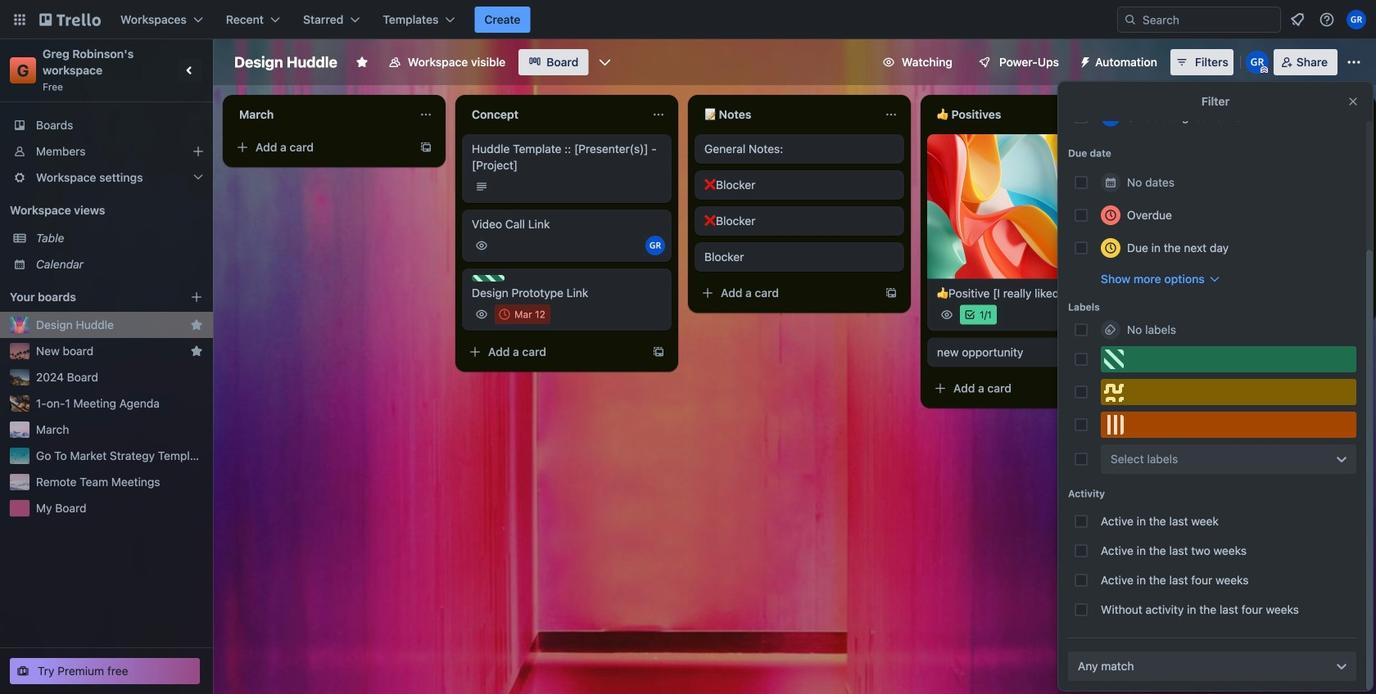 Task type: vqa. For each thing, say whether or not it's contained in the screenshot.
the card related to Create from template… image
no



Task type: describe. For each thing, give the bounding box(es) containing it.
sm image
[[1073, 49, 1096, 72]]

show menu image
[[1346, 54, 1363, 70]]

0 notifications image
[[1288, 10, 1308, 29]]

primary element
[[0, 0, 1377, 39]]

Search field
[[1137, 8, 1281, 31]]

your boards with 8 items element
[[10, 288, 166, 307]]

1 vertical spatial create from template… image
[[885, 287, 898, 300]]

star or unstar board image
[[356, 56, 369, 69]]

2 starred icon image from the top
[[190, 345, 203, 358]]

workspace navigation collapse icon image
[[179, 59, 202, 82]]

search image
[[1124, 13, 1137, 26]]

color: green, title: none element
[[1101, 347, 1357, 373]]

0 horizontal spatial create from template… image
[[652, 346, 665, 359]]

this member is an admin of this board. image
[[1261, 66, 1268, 74]]

color: green, title: none image
[[472, 275, 505, 282]]

back to home image
[[39, 7, 101, 33]]

Board name text field
[[226, 49, 346, 75]]

0 vertical spatial create from template… image
[[420, 141, 433, 154]]



Task type: locate. For each thing, give the bounding box(es) containing it.
color: orange, title: none element
[[1101, 412, 1357, 438]]

1 horizontal spatial create from template… image
[[885, 287, 898, 300]]

color: yellow, title: none element
[[1101, 379, 1357, 406]]

None text field
[[229, 102, 413, 128], [928, 102, 1111, 128], [229, 102, 413, 128], [928, 102, 1111, 128]]

1 vertical spatial create from template… image
[[1118, 382, 1131, 395]]

1 vertical spatial starred icon image
[[190, 345, 203, 358]]

1 starred icon image from the top
[[190, 319, 203, 332]]

close popover image
[[1347, 95, 1360, 108]]

None checkbox
[[1170, 220, 1221, 239]]

customize views image
[[597, 54, 613, 70]]

None text field
[[462, 102, 646, 128], [695, 102, 878, 128], [462, 102, 646, 128], [695, 102, 878, 128]]

starred icon image
[[190, 319, 203, 332], [190, 345, 203, 358]]

0 vertical spatial starred icon image
[[190, 319, 203, 332]]

None checkbox
[[495, 305, 551, 324]]

0 vertical spatial create from template… image
[[652, 346, 665, 359]]

create from template… image
[[652, 346, 665, 359], [1118, 382, 1131, 395]]

open information menu image
[[1319, 11, 1336, 28]]

0 horizontal spatial create from template… image
[[420, 141, 433, 154]]

1 horizontal spatial create from template… image
[[1118, 382, 1131, 395]]

create from template… image
[[420, 141, 433, 154], [885, 287, 898, 300]]

greg robinson (gregrobinson96) image
[[1347, 10, 1367, 29], [1246, 51, 1269, 74], [1101, 107, 1121, 127], [646, 236, 665, 256]]

add board image
[[190, 291, 203, 304]]



